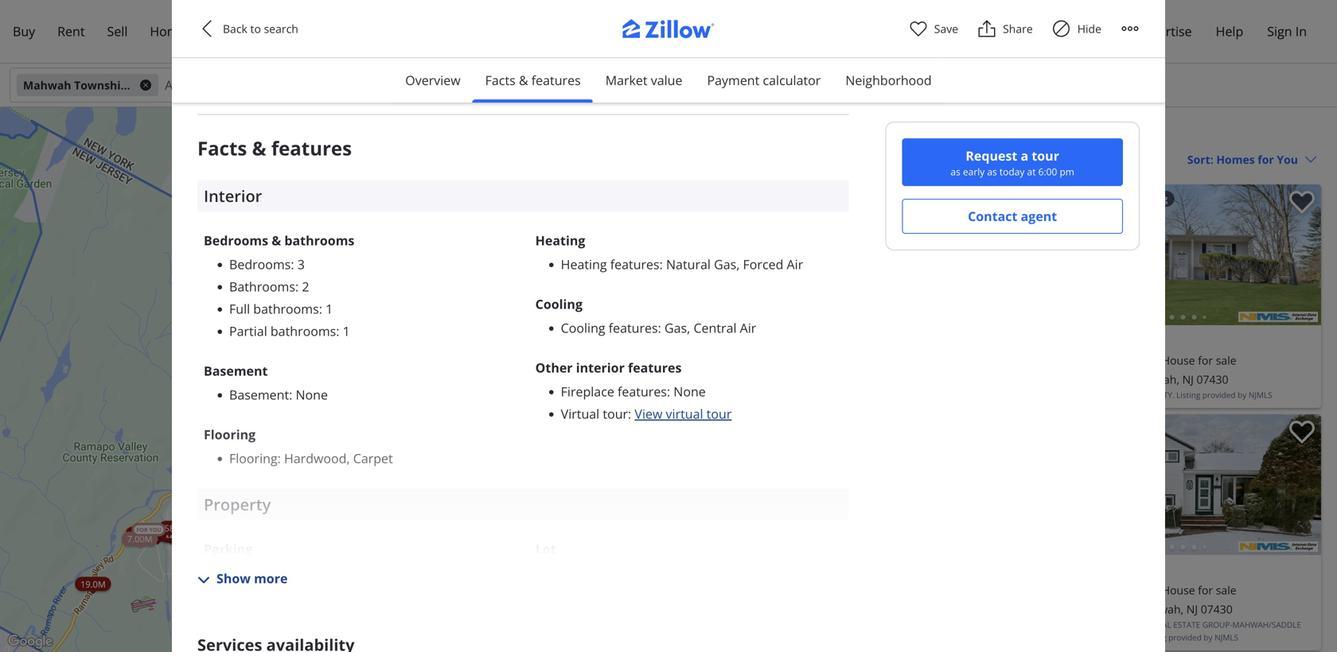 Task type: describe. For each thing, give the bounding box(es) containing it.
300k
[[260, 395, 281, 407]]

see all available times button
[[197, 41, 849, 76]]

439k link
[[433, 481, 464, 495]]

group-
[[1203, 620, 1233, 631]]

facts & features button
[[473, 58, 594, 103]]

real
[[926, 123, 959, 145]]

- house for sale for 22 alexandra ct, mahwah, nj 07430
[[1156, 583, 1237, 598]]

buy link
[[2, 13, 46, 50]]

google image
[[4, 632, 57, 653]]

300k link
[[255, 394, 286, 408]]

0 vertical spatial bathrooms
[[285, 232, 355, 249]]

1 vertical spatial flooring
[[229, 450, 278, 467]]

22 alexandra ct, mahwah, nj 07430 image
[[1042, 415, 1322, 556]]

agent finder link
[[236, 13, 331, 50]]

manage rentals
[[1020, 23, 1115, 40]]

virtual
[[666, 406, 703, 423]]

valley
[[1116, 390, 1143, 401]]

. listing provided by njmls
[[1139, 633, 1239, 644]]

- house for sale for 21 bayberry dr, mahwah, nj 07430
[[1156, 353, 1237, 368]]

other interior features fireplace features : none virtual tour : view virtual tour
[[536, 359, 732, 423]]

mahwah for mahwah township nj
[[23, 78, 71, 93]]

today
[[580, 2, 618, 19]]

fireplace
[[561, 383, 615, 400]]

realty
[[1145, 390, 1173, 401]]

house for 22 alexandra ct, mahwah, nj 07430
[[1162, 583, 1196, 598]]

agent
[[1021, 208, 1057, 225]]

22
[[1049, 602, 1061, 617]]

help link
[[1205, 13, 1255, 50]]

by inside 21 bayberry dr, mahwah, nj 07430 keller williams valley realty . listing provided by njmls
[[1238, 390, 1247, 401]]

4.79m
[[131, 529, 156, 541]]

nj inside filters element
[[131, 78, 143, 93]]

1 listing provided by njmls image from the top
[[1239, 312, 1318, 322]]

3d tour 619k
[[168, 524, 197, 542]]

0 horizontal spatial 1
[[326, 300, 333, 318]]

market
[[606, 72, 648, 89]]

neighborhood button
[[833, 58, 945, 103]]

show more button
[[197, 570, 288, 589]]

features inside cooling cooling features : gas, central air
[[609, 320, 658, 337]]

1 vertical spatial basement
[[229, 386, 289, 404]]

0 vertical spatial flooring
[[204, 426, 256, 443]]

contact agent
[[968, 208, 1057, 225]]

1 vertical spatial facts
[[197, 135, 247, 161]]

19.0m link
[[75, 578, 111, 592]]

0 horizontal spatial njmls
[[1215, 633, 1239, 644]]

williams
[[1078, 390, 1114, 401]]

sale for 22 alexandra ct, mahwah, nj 07430
[[1216, 583, 1237, 598]]

back
[[223, 21, 248, 36]]

2
[[302, 278, 309, 295]]

more image
[[1121, 19, 1140, 38]]

agent finder
[[247, 23, 320, 40]]

505k link
[[292, 501, 323, 515]]

alexandra
[[1064, 602, 1117, 617]]

07430 for 22 alexandra ct, mahwah, nj 07430
[[1201, 602, 1233, 617]]

gas, inside cooling cooling features : gas, central air
[[665, 320, 690, 337]]

manage rentals link
[[1009, 13, 1126, 50]]

1 vertical spatial listing
[[1143, 633, 1167, 644]]

advertise link
[[1126, 13, 1203, 50]]

1 vertical spatial heating
[[561, 256, 607, 273]]

21 bayberry dr, mahwah, nj 07430 keller williams valley realty . listing provided by njmls
[[1049, 372, 1273, 401]]

bayberry
[[1064, 372, 1111, 387]]

shopping
[[1125, 192, 1168, 205]]

christie's
[[1049, 620, 1088, 631]]

times
[[558, 50, 594, 67]]

bathrooms
[[229, 278, 295, 295]]

1 vertical spatial cooling
[[561, 320, 606, 337]]

view virtual tour link
[[635, 406, 732, 423]]

back to search
[[223, 21, 298, 36]]

payment calculator
[[707, 72, 821, 89]]

1 horizontal spatial chevron down image
[[570, 79, 583, 92]]

tour inside request a tour as early as today at 6:00 pm
[[1032, 147, 1060, 164]]

2 vertical spatial bathrooms
[[271, 323, 336, 340]]

pm
[[1060, 165, 1075, 178]]

0 horizontal spatial tour
[[603, 406, 628, 423]]

1 vertical spatial .
[[1139, 633, 1141, 644]]

505k
[[297, 502, 318, 514]]

map region
[[0, 74, 841, 653]]

849k link
[[320, 330, 364, 344]]

0 horizontal spatial at
[[622, 2, 635, 19]]

415k link
[[167, 529, 198, 543]]

estate
[[964, 123, 1011, 145]]

2 as from the left
[[988, 165, 997, 178]]

office
[[1113, 633, 1139, 644]]

mahwah, for dr,
[[1132, 372, 1180, 387]]

0 vertical spatial basement
[[204, 363, 268, 380]]

2 horizontal spatial chevron down image
[[790, 79, 803, 92]]

mahwah township nj
[[23, 78, 143, 93]]

save this home image
[[1290, 191, 1315, 214]]

& up interior
[[252, 135, 266, 161]]

sign
[[1268, 23, 1293, 40]]

agent
[[247, 23, 281, 40]]

central
[[694, 320, 737, 337]]

- for 22 alexandra ct, mahwah, nj 07430
[[1156, 583, 1159, 598]]

585k
[[164, 523, 185, 535]]

help
[[1216, 23, 1244, 40]]

mahwah for mahwah township nj real estate & homes for sale
[[756, 123, 823, 145]]

for
[[137, 527, 148, 534]]

21 bayberry dr, mahwah, nj 07430 link
[[1049, 370, 1315, 389]]

: inside basement basement : none
[[289, 386, 292, 404]]

property images, use arrow keys to navigate, image 1 of 22 group
[[1042, 185, 1322, 329]]

4.79m link
[[126, 527, 162, 542]]

1 vertical spatial by
[[1204, 633, 1213, 644]]

2 listing provided by njmls image from the top
[[1239, 542, 1318, 553]]

0 horizontal spatial provided
[[1169, 633, 1202, 644]]

all
[[478, 50, 494, 67]]

chevron left image for property images, use arrow keys to navigate, image 1 of 22 group
[[1050, 246, 1069, 265]]

township for mahwah township nj
[[74, 78, 128, 93]]

: inside heating heating features : natural gas, forced air
[[660, 256, 663, 273]]

tour
[[181, 524, 197, 531]]

contact
[[968, 208, 1018, 225]]

nj inside "link"
[[1187, 602, 1198, 617]]

contact agent button
[[902, 199, 1123, 234]]

sign in
[[1268, 23, 1307, 40]]

view
[[635, 406, 663, 423]]

none inside basement basement : none
[[296, 386, 328, 404]]

link up the 750k link
[[498, 444, 536, 465]]

estate
[[1174, 620, 1201, 631]]

share image
[[978, 19, 997, 38]]

link up more
[[270, 548, 308, 570]]

heating heating features : natural gas, forced air
[[536, 232, 804, 273]]

link up 439k
[[412, 427, 454, 449]]

to for convenient
[[1112, 192, 1122, 205]]

air inside heating heating features : natural gas, forced air
[[787, 256, 804, 273]]

chevron right image inside property images, use arrow keys to navigate, image 1 of 39 "group"
[[1295, 476, 1314, 495]]

415k
[[172, 530, 193, 542]]

for you 7.00m
[[127, 527, 161, 545]]

21 bayberry dr, mahwah, nj 07430 image
[[1042, 185, 1322, 326]]



Task type: vqa. For each thing, say whether or not it's contained in the screenshot.
THE 3D for 180K
no



Task type: locate. For each thing, give the bounding box(es) containing it.
remove tag image
[[139, 79, 152, 92]]

at
[[622, 2, 635, 19], [1027, 165, 1036, 178]]

0 horizontal spatial to
[[250, 21, 261, 36]]

bedrooms up bathrooms on the top of page
[[229, 256, 291, 273]]

0 horizontal spatial chevron left image
[[197, 19, 217, 38]]

1 sale from the top
[[1216, 353, 1237, 368]]

1 horizontal spatial none
[[674, 383, 706, 400]]

by
[[1238, 390, 1247, 401], [1204, 633, 1213, 644]]

1 horizontal spatial facts
[[485, 72, 516, 89]]

22 alexandra ct, mahwah, nj 07430 link
[[1049, 600, 1315, 619]]

1 horizontal spatial gas,
[[714, 256, 740, 273]]

0 horizontal spatial listing
[[1143, 633, 1167, 644]]

- up 21 bayberry dr, mahwah, nj 07430 keller williams valley realty . listing provided by njmls
[[1156, 353, 1159, 368]]

chevron left image
[[197, 19, 217, 38], [764, 246, 783, 265], [1050, 246, 1069, 265]]

1 horizontal spatial as
[[988, 165, 997, 178]]

township
[[74, 78, 128, 93], [827, 123, 901, 145]]

0 horizontal spatial .
[[1139, 633, 1141, 644]]

save button
[[909, 19, 959, 38]]

0 horizontal spatial chevron down image
[[420, 79, 433, 92]]

none right 300k on the bottom left of page
[[296, 386, 328, 404]]

1
[[326, 300, 333, 318], [343, 323, 350, 340]]

sign in link
[[1257, 13, 1318, 50]]

0 horizontal spatial mahwah
[[23, 78, 71, 93]]

10 farmstead rd, mahwah, nj 07430 image
[[756, 415, 1036, 556]]

1 vertical spatial house
[[1162, 583, 1196, 598]]

loans
[[189, 23, 225, 40]]

back to search link
[[197, 19, 317, 38]]

dr,
[[1114, 372, 1129, 387]]

as left early
[[951, 165, 961, 178]]

nj inside 21 bayberry dr, mahwah, nj 07430 keller williams valley realty . listing provided by njmls
[[1183, 372, 1194, 387]]

585k 4.79m
[[131, 523, 185, 541]]

neighborhood
[[846, 72, 932, 89]]

0 horizontal spatial as
[[951, 165, 961, 178]]

1 vertical spatial chevron right image
[[1295, 476, 1314, 495]]

to right back
[[250, 21, 261, 36]]

flooring up the property
[[229, 450, 278, 467]]

market value
[[606, 72, 683, 89]]

listing down real at the bottom
[[1143, 633, 1167, 644]]

to inside main content
[[1112, 192, 1122, 205]]

chevron left image
[[764, 476, 783, 495]]

- house for sale up 22 alexandra ct, mahwah, nj 07430 "link"
[[1156, 583, 1237, 598]]

at inside request a tour as early as today at 6:00 pm
[[1027, 165, 1036, 178]]

listing down 21 bayberry dr, mahwah, nj 07430 link
[[1177, 390, 1201, 401]]

save this home button for 21 bayberry dr, mahwah, nj 07430
[[1277, 185, 1322, 229]]

features inside heating heating features : natural gas, forced air
[[610, 256, 660, 273]]

listing provided by njmls image
[[1239, 312, 1318, 322], [1239, 542, 1318, 553]]

to for back
[[250, 21, 261, 36]]

mahwah, up realty
[[1132, 372, 1180, 387]]

0 vertical spatial by
[[1238, 390, 1247, 401]]

-
[[1156, 353, 1159, 368], [1156, 583, 1159, 598]]

849k
[[338, 331, 359, 343]]

none inside other interior features fireplace features : none virtual tour : view virtual tour
[[674, 383, 706, 400]]

features
[[532, 72, 581, 89], [271, 135, 352, 161], [610, 256, 660, 273], [609, 320, 658, 337], [628, 359, 682, 376], [618, 383, 667, 400]]

early
[[963, 165, 985, 178]]

sale up 21 bayberry dr, mahwah, nj 07430 link
[[1216, 353, 1237, 368]]

0 vertical spatial to
[[250, 21, 261, 36]]

mahwah inside filters element
[[23, 78, 71, 93]]

facts down 'all'
[[485, 72, 516, 89]]

1 horizontal spatial njmls
[[1249, 390, 1273, 401]]

as down request
[[988, 165, 997, 178]]

0 vertical spatial 07430
[[1197, 372, 1229, 387]]

heart image
[[909, 19, 928, 38]]

tour left view
[[603, 406, 628, 423]]

search
[[264, 21, 298, 36]]

sale
[[1118, 123, 1150, 145]]

link
[[354, 366, 392, 387], [412, 427, 454, 449], [498, 444, 536, 465], [489, 445, 532, 466], [270, 548, 308, 570]]

main navigation
[[0, 0, 1338, 263]]

property images, use arrow keys to navigate, image 1 of 50 group
[[756, 185, 1036, 329]]

nj up estate
[[1187, 602, 1198, 617]]

gas, left forced on the top right
[[714, 256, 740, 273]]

advertise
[[1137, 23, 1192, 40]]

cooling up interior
[[561, 320, 606, 337]]

basement basement : none
[[204, 363, 328, 404]]

facts & features
[[485, 72, 581, 89], [197, 135, 352, 161]]

show more
[[217, 571, 288, 588]]

request
[[966, 147, 1018, 164]]

payment
[[707, 72, 760, 89]]

0 vertical spatial heating
[[536, 232, 585, 249]]

2 - house for sale from the top
[[1156, 583, 1237, 598]]

property
[[204, 494, 271, 516]]

facts inside "facts & features" button
[[485, 72, 516, 89]]

0 vertical spatial - house for sale
[[1156, 353, 1237, 368]]

house for 21 bayberry dr, mahwah, nj 07430
[[1162, 353, 1196, 368]]

international
[[1090, 620, 1151, 631]]

cooling cooling features : gas, central air
[[536, 296, 757, 337]]

mahwah
[[23, 78, 71, 93], [756, 123, 823, 145]]

none up virtual
[[674, 383, 706, 400]]

1 vertical spatial township
[[827, 123, 901, 145]]

1 vertical spatial air
[[740, 320, 757, 337]]

19.0m
[[80, 579, 106, 591]]

sale for 21 bayberry dr, mahwah, nj 07430
[[1216, 353, 1237, 368]]

chevron down image inside filters element
[[420, 79, 433, 92]]

gas, inside heating heating features : natural gas, forced air
[[714, 256, 740, 273]]

at left 6pm on the left top of page
[[622, 2, 635, 19]]

facts & features up interior
[[197, 135, 352, 161]]

0 vertical spatial njmls
[[1249, 390, 1273, 401]]

0 vertical spatial chevron down image
[[420, 79, 433, 92]]

chevron down image
[[570, 79, 583, 92], [790, 79, 803, 92], [197, 575, 210, 587]]

chevron left image for property images, use arrow keys to navigate, image 1 of 50 group
[[764, 246, 783, 265]]

1 horizontal spatial chevron left image
[[764, 246, 783, 265]]

0 horizontal spatial save this home image
[[1004, 191, 1029, 214]]

1 vertical spatial 1
[[343, 323, 350, 340]]

1 vertical spatial mahwah,
[[1136, 602, 1184, 617]]

property images, use arrow keys to navigate, image 1 of 45 group
[[756, 415, 1036, 556]]

2 - from the top
[[1156, 583, 1159, 598]]

overview
[[405, 72, 461, 89]]

township inside filters element
[[74, 78, 128, 93]]

chevron right image
[[1009, 246, 1028, 265]]

& inside button
[[519, 72, 528, 89]]

for
[[1089, 123, 1114, 145]]

925k link
[[142, 528, 173, 542]]

bedrooms
[[204, 232, 268, 249], [229, 256, 291, 273]]

chevron right image
[[1295, 246, 1314, 265], [1295, 476, 1314, 495]]

0 vertical spatial facts & features
[[485, 72, 581, 89]]

none
[[674, 383, 706, 400], [296, 386, 328, 404]]

0 vertical spatial facts
[[485, 72, 516, 89]]

0 horizontal spatial none
[[296, 386, 328, 404]]

1 - from the top
[[1156, 353, 1159, 368]]

1 house from the top
[[1162, 353, 1196, 368]]

for for 22 alexandra ct, mahwah, nj 07430
[[1198, 583, 1213, 598]]

1 horizontal spatial tour
[[707, 406, 732, 423]]

1 - house for sale from the top
[[1156, 353, 1237, 368]]

1 horizontal spatial facts & features
[[485, 72, 581, 89]]

listing inside 21 bayberry dr, mahwah, nj 07430 keller williams valley realty . listing provided by njmls
[[1177, 390, 1201, 401]]

convenient
[[1055, 192, 1110, 205]]

mahwah township nj real estate & homes for sale
[[756, 123, 1150, 145]]

1 vertical spatial sale
[[1216, 583, 1237, 598]]

07430 inside 21 bayberry dr, mahwah, nj 07430 keller williams valley realty . listing provided by njmls
[[1197, 372, 1229, 387]]

07430 inside "link"
[[1201, 602, 1233, 617]]

facts & features down available
[[485, 72, 581, 89]]

show more link
[[197, 570, 288, 589]]

interior
[[204, 185, 262, 207]]

0 horizontal spatial by
[[1204, 633, 1213, 644]]

1 horizontal spatial provided
[[1203, 390, 1236, 401]]

0 vertical spatial mahwah,
[[1132, 372, 1180, 387]]

.
[[1173, 390, 1175, 401], [1139, 633, 1141, 644]]

07430
[[1197, 372, 1229, 387], [1201, 602, 1233, 617]]

sale up group-
[[1216, 583, 1237, 598]]

1 vertical spatial njmls
[[1215, 633, 1239, 644]]

home loans
[[150, 23, 225, 40]]

0 vertical spatial cooling
[[536, 296, 583, 313]]

0 vertical spatial listing
[[1177, 390, 1201, 401]]

for
[[1198, 353, 1213, 368], [1198, 583, 1213, 598]]

0 vertical spatial provided
[[1203, 390, 1236, 401]]

keller
[[1049, 390, 1075, 401]]

1 horizontal spatial by
[[1238, 390, 1247, 401]]

mahwah, up real at the bottom
[[1136, 602, 1184, 617]]

mahwah inside "mahwah township nj real estate & homes for sale" main content
[[756, 123, 823, 145]]

njmls inside 21 bayberry dr, mahwah, nj 07430 keller williams valley realty . listing provided by njmls
[[1249, 390, 1273, 401]]

forced
[[743, 256, 784, 273]]

to left shopping
[[1112, 192, 1122, 205]]

0 horizontal spatial facts
[[197, 135, 247, 161]]

bedrooms & bathrooms bedrooms : 3 bathrooms : 2 full bathrooms : 1 partial bathrooms : 1
[[204, 232, 355, 340]]

2 horizontal spatial chevron left image
[[1050, 246, 1069, 265]]

1 vertical spatial listing provided by njmls image
[[1239, 542, 1318, 553]]

parking
[[204, 541, 253, 558]]

zillow logo image
[[605, 19, 732, 47]]

for up 21 bayberry dr, mahwah, nj 07430 link
[[1198, 353, 1213, 368]]

flooring flooring : hardwood, carpet
[[204, 426, 393, 467]]

nj down sell link
[[131, 78, 143, 93]]

0 horizontal spatial facts & features
[[197, 135, 352, 161]]

by down 21 bayberry dr, mahwah, nj 07430 link
[[1238, 390, 1247, 401]]

1 horizontal spatial listing
[[1177, 390, 1201, 401]]

1 vertical spatial at
[[1027, 165, 1036, 178]]

air inside cooling cooling features : gas, central air
[[740, 320, 757, 337]]

2 horizontal spatial tour
[[1032, 147, 1060, 164]]

cooling up other
[[536, 296, 583, 313]]

1 horizontal spatial save this home image
[[1290, 421, 1315, 445]]

1 vertical spatial chevron down image
[[1305, 153, 1318, 166]]

1 as from the left
[[951, 165, 961, 178]]

provided down 21 bayberry dr, mahwah, nj 07430 link
[[1203, 390, 1236, 401]]

1 vertical spatial gas,
[[665, 320, 690, 337]]

- for 21 bayberry dr, mahwah, nj 07430
[[1156, 353, 1159, 368]]

1 vertical spatial - house for sale
[[1156, 583, 1237, 598]]

0 vertical spatial gas,
[[714, 256, 740, 273]]

& inside main content
[[1015, 123, 1027, 145]]

0 vertical spatial bedrooms
[[204, 232, 268, 249]]

home
[[150, 23, 186, 40]]

tour right virtual
[[707, 406, 732, 423]]

1 vertical spatial mahwah
[[756, 123, 823, 145]]

585k link
[[159, 521, 190, 536]]

gas, left central
[[665, 320, 690, 337]]

6pm
[[638, 2, 666, 19]]

listing
[[1177, 390, 1201, 401], [1143, 633, 1167, 644]]

3d
[[172, 524, 180, 531]]

skip link list tab list
[[393, 58, 945, 103]]

chevron down image right payment
[[790, 79, 803, 92]]

1 horizontal spatial mahwah
[[756, 123, 823, 145]]

: inside flooring flooring : hardwood, carpet
[[278, 450, 281, 467]]

ct,
[[1120, 602, 1134, 617]]

1 vertical spatial to
[[1112, 192, 1122, 205]]

bedrooms down interior
[[204, 232, 268, 249]]

1 for from the top
[[1198, 353, 1213, 368]]

1 horizontal spatial 1
[[343, 323, 350, 340]]

0 vertical spatial listing provided by njmls image
[[1239, 312, 1318, 322]]

07430 for 21 bayberry dr, mahwah, nj 07430 keller williams valley realty . listing provided by njmls
[[1197, 372, 1229, 387]]

chevron down image left show
[[197, 575, 210, 587]]

township down "neighborhood" 'button' in the top right of the page
[[827, 123, 901, 145]]

value
[[651, 72, 683, 89]]

- up 22 alexandra ct, mahwah, nj 07430
[[1156, 583, 1159, 598]]

2 chevron right image from the top
[[1295, 476, 1314, 495]]

2 house from the top
[[1162, 583, 1196, 598]]

1 horizontal spatial air
[[787, 256, 804, 273]]

facts up interior
[[197, 135, 247, 161]]

1 vertical spatial save this home image
[[1290, 421, 1315, 445]]

0 vertical spatial -
[[1156, 353, 1159, 368]]

virtual
[[561, 406, 600, 423]]

provided
[[1203, 390, 1236, 401], [1169, 633, 1202, 644]]

chevron down image
[[420, 79, 433, 92], [1305, 153, 1318, 166]]

. down 21 bayberry dr, mahwah, nj 07430 link
[[1173, 390, 1175, 401]]

1 vertical spatial 07430
[[1201, 602, 1233, 617]]

1 vertical spatial for
[[1198, 583, 1213, 598]]

1 horizontal spatial .
[[1173, 390, 1175, 401]]

link up the 750k
[[489, 445, 532, 466]]

township inside main content
[[827, 123, 901, 145]]

township for mahwah township nj real estate & homes for sale
[[827, 123, 901, 145]]

& inside bedrooms & bathrooms bedrooms : 3 bathrooms : 2 full bathrooms : 1 partial bathrooms : 1
[[272, 232, 281, 249]]

facts & features inside button
[[485, 72, 581, 89]]

filters element
[[0, 64, 1338, 107]]

mahwah township nj real estate & homes for sale main content
[[740, 107, 1338, 653]]

nj left "real"
[[905, 123, 922, 145]]

7.00m
[[127, 533, 153, 545]]

tour
[[1032, 147, 1060, 164], [603, 406, 628, 423], [707, 406, 732, 423]]

for up 22 alexandra ct, mahwah, nj 07430 "link"
[[1198, 583, 1213, 598]]

619k
[[168, 530, 188, 542]]

save this home image inside "button"
[[1290, 421, 1315, 445]]

- house for sale up 21 bayberry dr, mahwah, nj 07430 link
[[1156, 353, 1237, 368]]

bathrooms
[[285, 232, 355, 249], [253, 300, 319, 318], [271, 323, 336, 340]]

you
[[149, 527, 161, 534]]

chevron down image down times
[[570, 79, 583, 92]]

0 vertical spatial .
[[1173, 390, 1175, 401]]

1 vertical spatial -
[[1156, 583, 1159, 598]]

chevron down image inside show more button
[[197, 575, 210, 587]]

chevron right image inside property images, use arrow keys to navigate, image 1 of 22 group
[[1295, 246, 1314, 265]]

nj right dr,
[[1183, 372, 1194, 387]]

interior
[[576, 359, 625, 376]]

0 vertical spatial air
[[787, 256, 804, 273]]

mahwah, inside 21 bayberry dr, mahwah, nj 07430 keller williams valley realty . listing provided by njmls
[[1132, 372, 1180, 387]]

1 chevron right image from the top
[[1295, 246, 1314, 265]]

basement
[[204, 363, 268, 380], [229, 386, 289, 404]]

hide image
[[1052, 19, 1071, 38]]

0 horizontal spatial chevron down image
[[197, 575, 210, 587]]

1 vertical spatial facts & features
[[197, 135, 352, 161]]

tour up 6:00 in the right of the page
[[1032, 147, 1060, 164]]

& down the see all available times
[[519, 72, 528, 89]]

0 vertical spatial 1
[[326, 300, 333, 318]]

house
[[1162, 353, 1196, 368], [1162, 583, 1196, 598]]

air right forced on the top right
[[787, 256, 804, 273]]

house up 21 bayberry dr, mahwah, nj 07430 link
[[1162, 353, 1196, 368]]

9 aspen ct, mahwah, nj 07430 image
[[756, 185, 1036, 326]]

mahwah, inside "link"
[[1136, 602, 1184, 617]]

home image
[[19, 84, 54, 119]]

regional
[[1072, 633, 1111, 644]]

river
[[1049, 633, 1070, 644]]

hardwood,
[[284, 450, 350, 467]]

save this home button for 22 alexandra ct, mahwah, nj 07430
[[1277, 415, 1322, 459]]

at left 6:00 in the right of the page
[[1027, 165, 1036, 178]]

flooring down 300k link
[[204, 426, 256, 443]]

1 vertical spatial bedrooms
[[229, 256, 291, 273]]

as
[[951, 165, 961, 178], [988, 165, 997, 178]]

overview button
[[393, 58, 473, 103]]

& up a in the right of the page
[[1015, 123, 1027, 145]]

gas,
[[714, 256, 740, 273], [665, 320, 690, 337]]

1 vertical spatial provided
[[1169, 633, 1202, 644]]

0 horizontal spatial gas,
[[665, 320, 690, 337]]

air right central
[[740, 320, 757, 337]]

njmls
[[1249, 390, 1273, 401], [1215, 633, 1239, 644]]

save this home image
[[1004, 191, 1029, 214], [1290, 421, 1315, 445]]

1 horizontal spatial chevron down image
[[1305, 153, 1318, 166]]

1 horizontal spatial township
[[827, 123, 901, 145]]

more
[[254, 571, 288, 588]]

0 vertical spatial save this home image
[[1004, 191, 1029, 214]]

chevron left image inside property images, use arrow keys to navigate, image 1 of 22 group
[[1050, 246, 1069, 265]]

a
[[1021, 147, 1029, 164]]

1 horizontal spatial to
[[1112, 192, 1122, 205]]

mahwah down calculator
[[756, 123, 823, 145]]

link down '849k' on the left
[[354, 366, 392, 387]]

full
[[229, 300, 250, 318]]

0 vertical spatial mahwah
[[23, 78, 71, 93]]

house up 22 alexandra ct, mahwah, nj 07430 "link"
[[1162, 583, 1196, 598]]

0 vertical spatial chevron right image
[[1295, 246, 1314, 265]]

1 vertical spatial bathrooms
[[253, 300, 319, 318]]

2 sale from the top
[[1216, 583, 1237, 598]]

mahwah down buy "link"
[[23, 78, 71, 93]]

2 for from the top
[[1198, 583, 1213, 598]]

. down international
[[1139, 633, 1141, 644]]

provided inside 21 bayberry dr, mahwah, nj 07430 keller williams valley realty . listing provided by njmls
[[1203, 390, 1236, 401]]

features inside button
[[532, 72, 581, 89]]

mahwah, for ct,
[[1136, 602, 1184, 617]]

for for 21 bayberry dr, mahwah, nj 07430
[[1198, 353, 1213, 368]]

0 horizontal spatial air
[[740, 320, 757, 337]]

& up bathrooms on the top of page
[[272, 232, 281, 249]]

0 vertical spatial for
[[1198, 353, 1213, 368]]

by down group-
[[1204, 633, 1213, 644]]

. inside 21 bayberry dr, mahwah, nj 07430 keller williams valley realty . listing provided by njmls
[[1173, 390, 1175, 401]]

0 vertical spatial township
[[74, 78, 128, 93]]

calculator
[[763, 72, 821, 89]]

township left the remove tag 'icon'
[[74, 78, 128, 93]]

: inside cooling cooling features : gas, central air
[[658, 320, 661, 337]]

property images, use arrow keys to navigate, image 1 of 39 group
[[1042, 415, 1322, 559]]

22 alexandra ct, mahwah, nj 07430
[[1049, 602, 1233, 617]]

provided down estate
[[1169, 633, 1202, 644]]

in
[[1296, 23, 1307, 40]]



